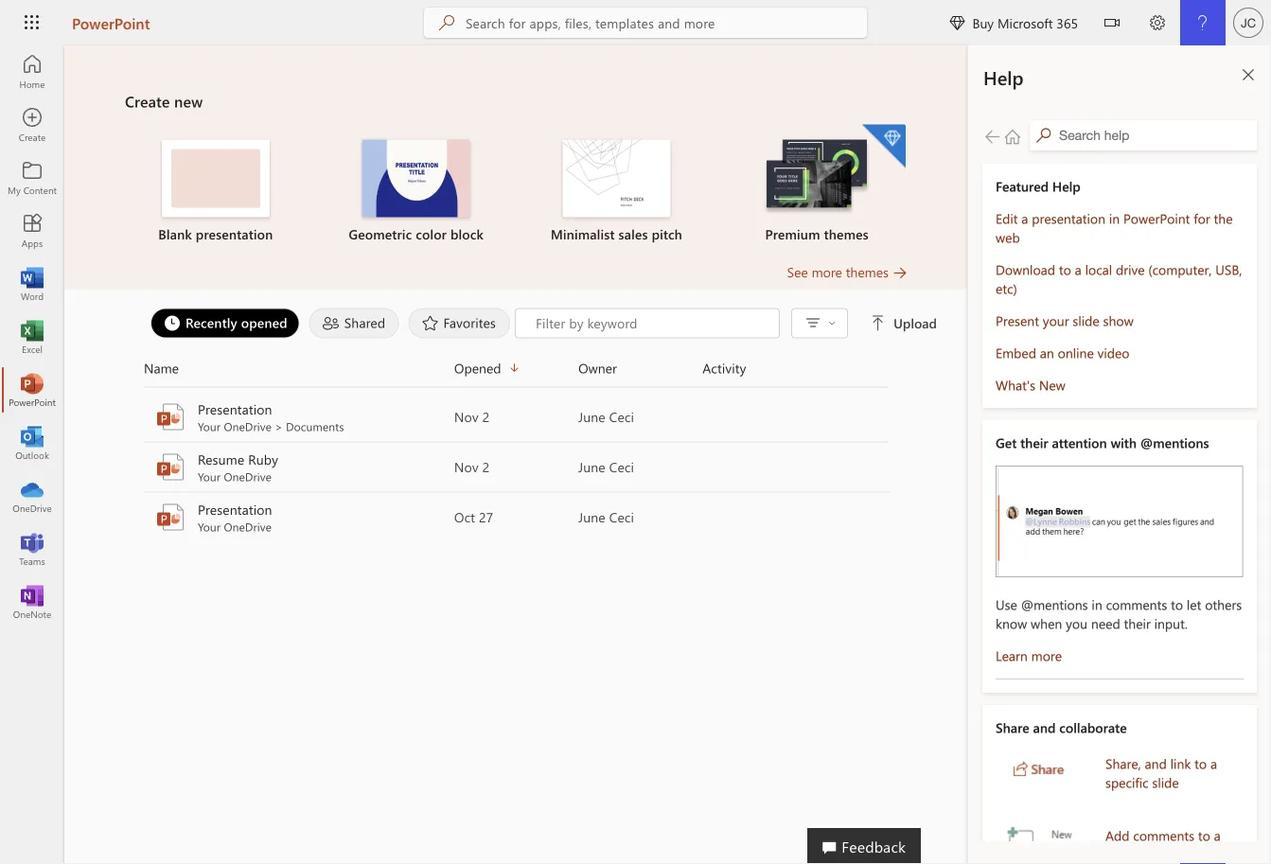 Task type: vqa. For each thing, say whether or not it's contained in the screenshot.
second Presentation from the bottom
yes



Task type: describe. For each thing, give the bounding box(es) containing it.
outlook image
[[23, 434, 42, 453]]

recently opened
[[186, 314, 288, 331]]

create new main content
[[64, 45, 969, 543]]

Filter by keyword text field
[[534, 314, 770, 333]]

favorites
[[444, 314, 496, 331]]

name button
[[144, 357, 454, 379]]

help
[[984, 64, 1024, 89]]

powerpoint image for presentation your onedrive > documents
[[155, 402, 186, 432]]

displaying 3 out of 6 files. status
[[515, 308, 941, 338]]

microsoft
[[998, 14, 1053, 31]]

owner button
[[579, 357, 703, 379]]

ceci for presentation your onedrive > documents
[[609, 408, 634, 426]]

oct 27
[[454, 508, 494, 526]]

recently opened element
[[151, 308, 300, 338]]

create image
[[23, 116, 42, 134]]

2 for presentation
[[483, 408, 490, 426]]

none search field inside powerpoint banner
[[424, 8, 867, 38]]

jc
[[1241, 15, 1256, 30]]

powerpoint banner
[[0, 0, 1272, 49]]

home image
[[23, 62, 42, 81]]

opened
[[454, 359, 501, 377]]

pitch
[[652, 225, 683, 243]]

shared
[[344, 314, 386, 331]]

tab list inside create new main content
[[146, 308, 515, 338]]

blank presentation element
[[127, 140, 305, 244]]

 upload
[[871, 314, 937, 332]]

geometric
[[349, 225, 412, 243]]

word image
[[23, 275, 42, 294]]

more
[[812, 263, 843, 281]]

nov 2 for resume ruby
[[454, 458, 490, 476]]

list inside create new main content
[[125, 123, 908, 263]]

onedrive inside resume ruby your onedrive
[[224, 469, 272, 484]]

feedback button
[[808, 828, 921, 864]]

block
[[451, 225, 484, 243]]

minimalist sales pitch image
[[563, 140, 671, 217]]

onenote image
[[23, 593, 42, 612]]

upload
[[894, 314, 937, 332]]

 button
[[1090, 0, 1135, 49]]

june ceci for resume ruby your onedrive
[[579, 458, 634, 476]]

activity
[[703, 359, 747, 377]]

powerpoint image for presentation your onedrive
[[155, 502, 186, 533]]

see
[[787, 263, 808, 281]]

onedrive for nov 2
[[224, 419, 272, 434]]

create new
[[125, 91, 203, 111]]

 button
[[798, 310, 842, 337]]

premium themes element
[[728, 125, 906, 244]]

 buy microsoft 365
[[950, 14, 1078, 31]]

excel image
[[23, 328, 42, 347]]

june ceci for presentation your onedrive
[[579, 508, 634, 526]]

documents
[[286, 419, 344, 434]]

premium themes
[[765, 225, 869, 243]]

premium themes image
[[763, 140, 871, 216]]

themes inside button
[[846, 263, 889, 281]]

new
[[174, 91, 203, 111]]

resume ruby your onedrive
[[198, 451, 278, 484]]

your for nov 2
[[198, 419, 221, 434]]

teams image
[[23, 540, 42, 559]]

presentation
[[196, 225, 273, 243]]

oct
[[454, 508, 475, 526]]

your for oct 27
[[198, 519, 221, 534]]

onedrive image
[[23, 487, 42, 506]]

name resume ruby cell
[[144, 450, 454, 484]]

powerpoint image
[[23, 381, 42, 400]]

themes inside list
[[824, 225, 869, 243]]

owner
[[579, 359, 617, 377]]



Task type: locate. For each thing, give the bounding box(es) containing it.
2 ceci from the top
[[609, 458, 634, 476]]

2 onedrive from the top
[[224, 469, 272, 484]]

nov 2 for presentation
[[454, 408, 490, 426]]

3 onedrive from the top
[[224, 519, 272, 534]]

365
[[1057, 14, 1078, 31]]

2 2 from the top
[[483, 458, 490, 476]]

powerpoint
[[72, 12, 150, 33]]

0 vertical spatial 2
[[483, 408, 490, 426]]

nov 2
[[454, 408, 490, 426], [454, 458, 490, 476]]

name presentation cell down name resume ruby cell
[[144, 500, 454, 534]]

1 vertical spatial nov 2
[[454, 458, 490, 476]]

your
[[198, 419, 221, 434], [198, 469, 221, 484], [198, 519, 221, 534]]

nov down opened
[[454, 408, 479, 426]]

2
[[483, 408, 490, 426], [483, 458, 490, 476]]

nov 2 up oct 27
[[454, 458, 490, 476]]

2 name presentation cell from the top
[[144, 500, 454, 534]]

tab list containing recently opened
[[146, 308, 515, 338]]

1 vertical spatial name presentation cell
[[144, 500, 454, 534]]

1 june from the top
[[579, 408, 606, 426]]

None search field
[[424, 8, 867, 38]]

june for presentation your onedrive > documents
[[579, 408, 606, 426]]

1 nov 2 from the top
[[454, 408, 490, 426]]

2 june from the top
[[579, 458, 606, 476]]

recently
[[186, 314, 237, 331]]

tab list
[[146, 308, 515, 338]]

color
[[416, 225, 447, 243]]

premium
[[765, 225, 821, 243]]

2 nov 2 from the top
[[454, 458, 490, 476]]

name presentation cell
[[144, 400, 454, 434], [144, 500, 454, 534]]

your down resume
[[198, 469, 221, 484]]

your inside presentation your onedrive > documents
[[198, 419, 221, 434]]

row inside create new main content
[[144, 357, 889, 388]]

geometric color block
[[349, 225, 484, 243]]


[[950, 15, 965, 30]]

your inside resume ruby your onedrive
[[198, 469, 221, 484]]

buy
[[973, 14, 994, 31]]

blank
[[158, 225, 192, 243]]


[[829, 320, 836, 327]]

0 vertical spatial your
[[198, 419, 221, 434]]

list containing blank presentation
[[125, 123, 908, 263]]

shared element
[[309, 308, 399, 338]]

>
[[275, 419, 283, 434]]

2 vertical spatial june ceci
[[579, 508, 634, 526]]

ruby
[[248, 451, 278, 468]]

0 vertical spatial june ceci
[[579, 408, 634, 426]]

0 vertical spatial ceci
[[609, 408, 634, 426]]

june
[[579, 408, 606, 426], [579, 458, 606, 476], [579, 508, 606, 526]]

onedrive inside presentation your onedrive > documents
[[224, 419, 272, 434]]

see more themes button
[[787, 263, 908, 282]]

3 ceci from the top
[[609, 508, 634, 526]]

0 vertical spatial themes
[[824, 225, 869, 243]]

3 june from the top
[[579, 508, 606, 526]]

1 vertical spatial june
[[579, 458, 606, 476]]

onedrive down the ruby
[[224, 469, 272, 484]]

onedrive left >
[[224, 419, 272, 434]]

see more themes
[[787, 263, 889, 281]]

1 help region from the left
[[912, 45, 1272, 864]]

sales
[[619, 225, 648, 243]]

june for presentation your onedrive
[[579, 508, 606, 526]]

your inside presentation your onedrive
[[198, 519, 221, 534]]

presentation for oct 27
[[198, 501, 272, 518]]

geometric color block element
[[327, 140, 505, 244]]

1 vertical spatial 2
[[483, 458, 490, 476]]

2 your from the top
[[198, 469, 221, 484]]

2 nov from the top
[[454, 458, 479, 476]]

nov 2 down opened
[[454, 408, 490, 426]]

1 june ceci from the top
[[579, 408, 634, 426]]

opened button
[[454, 357, 579, 379]]

onedrive inside presentation your onedrive
[[224, 519, 272, 534]]

activity, column 4 of 4 column header
[[703, 357, 889, 379]]

1 vertical spatial powerpoint image
[[155, 452, 186, 482]]

row
[[144, 357, 889, 388]]

2 vertical spatial onedrive
[[224, 519, 272, 534]]

2 for resume ruby
[[483, 458, 490, 476]]

themes up the see more themes button
[[824, 225, 869, 243]]


[[871, 316, 886, 331]]

2 vertical spatial powerpoint image
[[155, 502, 186, 533]]

blank presentation
[[158, 225, 273, 243]]

navigation
[[0, 45, 64, 629]]

0 vertical spatial powerpoint image
[[155, 402, 186, 432]]

presentation inside presentation your onedrive > documents
[[198, 401, 272, 418]]

list
[[125, 123, 908, 263]]

onedrive down resume ruby your onedrive
[[224, 519, 272, 534]]

1 ceci from the top
[[609, 408, 634, 426]]

2 up 27
[[483, 458, 490, 476]]

themes
[[824, 225, 869, 243], [846, 263, 889, 281]]

1 presentation from the top
[[198, 401, 272, 418]]

2 help region from the left
[[969, 45, 1272, 864]]

powerpoint image left presentation your onedrive
[[155, 502, 186, 533]]

opened
[[241, 314, 288, 331]]

recently opened tab
[[146, 308, 305, 338]]

create
[[125, 91, 170, 111]]

onedrive for oct 27
[[224, 519, 272, 534]]


[[1105, 15, 1120, 30]]

resume
[[198, 451, 245, 468]]

name presentation cell for oct 27
[[144, 500, 454, 534]]

minimalist sales pitch
[[551, 225, 683, 243]]

jc button
[[1226, 0, 1272, 45]]

3 powerpoint image from the top
[[155, 502, 186, 533]]

june ceci
[[579, 408, 634, 426], [579, 458, 634, 476], [579, 508, 634, 526]]

2 down opened
[[483, 408, 490, 426]]

name
[[144, 359, 179, 377]]

1 vertical spatial onedrive
[[224, 469, 272, 484]]

0 vertical spatial presentation
[[198, 401, 272, 418]]

nov for presentation
[[454, 408, 479, 426]]

row containing name
[[144, 357, 889, 388]]

apps image
[[23, 222, 42, 240]]

2 presentation from the top
[[198, 501, 272, 518]]

presentation your onedrive > documents
[[198, 401, 344, 434]]

1 2 from the top
[[483, 408, 490, 426]]

geometric color block image
[[362, 140, 470, 217]]

ceci for resume ruby your onedrive
[[609, 458, 634, 476]]

powerpoint image inside name resume ruby cell
[[155, 452, 186, 482]]

june ceci for presentation your onedrive > documents
[[579, 408, 634, 426]]

27
[[479, 508, 494, 526]]

1 vertical spatial your
[[198, 469, 221, 484]]

your up resume
[[198, 419, 221, 434]]

your down resume ruby your onedrive
[[198, 519, 221, 534]]

1 vertical spatial june ceci
[[579, 458, 634, 476]]

3 june ceci from the top
[[579, 508, 634, 526]]

minimalist
[[551, 225, 615, 243]]

nov
[[454, 408, 479, 426], [454, 458, 479, 476]]

2 powerpoint image from the top
[[155, 452, 186, 482]]

powerpoint image down the name
[[155, 402, 186, 432]]

1 name presentation cell from the top
[[144, 400, 454, 434]]

0 vertical spatial nov 2
[[454, 408, 490, 426]]

shared tab
[[305, 308, 404, 338]]

presentation your onedrive
[[198, 501, 272, 534]]

presentation for nov 2
[[198, 401, 272, 418]]

0 vertical spatial name presentation cell
[[144, 400, 454, 434]]

2 vertical spatial ceci
[[609, 508, 634, 526]]

0 vertical spatial onedrive
[[224, 419, 272, 434]]

3 your from the top
[[198, 519, 221, 534]]

favorites tab
[[404, 308, 515, 338]]

1 onedrive from the top
[[224, 419, 272, 434]]

0 vertical spatial nov
[[454, 408, 479, 426]]

nov for resume ruby
[[454, 458, 479, 476]]

help region
[[912, 45, 1272, 864], [969, 45, 1272, 864]]

name presentation cell for nov 2
[[144, 400, 454, 434]]

powerpoint image
[[155, 402, 186, 432], [155, 452, 186, 482], [155, 502, 186, 533]]

premium templates diamond image
[[863, 125, 906, 168]]

nov up oct
[[454, 458, 479, 476]]

Search box. Suggestions appear as you type. search field
[[466, 8, 867, 38]]

presentation down resume ruby your onedrive
[[198, 501, 272, 518]]

0 vertical spatial june
[[579, 408, 606, 426]]

1 vertical spatial nov
[[454, 458, 479, 476]]

1 vertical spatial themes
[[846, 263, 889, 281]]

my content image
[[23, 169, 42, 187]]

themes right more
[[846, 263, 889, 281]]

presentation
[[198, 401, 272, 418], [198, 501, 272, 518]]

1 your from the top
[[198, 419, 221, 434]]

ceci
[[609, 408, 634, 426], [609, 458, 634, 476], [609, 508, 634, 526]]

2 vertical spatial june
[[579, 508, 606, 526]]

onedrive
[[224, 419, 272, 434], [224, 469, 272, 484], [224, 519, 272, 534]]

2 june ceci from the top
[[579, 458, 634, 476]]

name presentation cell down name button at top left
[[144, 400, 454, 434]]

1 vertical spatial ceci
[[609, 458, 634, 476]]

powerpoint image for resume ruby your onedrive
[[155, 452, 186, 482]]

favorites element
[[409, 308, 510, 338]]

powerpoint image left resume
[[155, 452, 186, 482]]

1 vertical spatial presentation
[[198, 501, 272, 518]]

2 vertical spatial your
[[198, 519, 221, 534]]

1 powerpoint image from the top
[[155, 402, 186, 432]]

minimalist sales pitch element
[[528, 140, 706, 244]]

presentation up resume
[[198, 401, 272, 418]]

feedback
[[842, 836, 906, 856]]

1 nov from the top
[[454, 408, 479, 426]]

june for resume ruby your onedrive
[[579, 458, 606, 476]]

ceci for presentation your onedrive
[[609, 508, 634, 526]]



